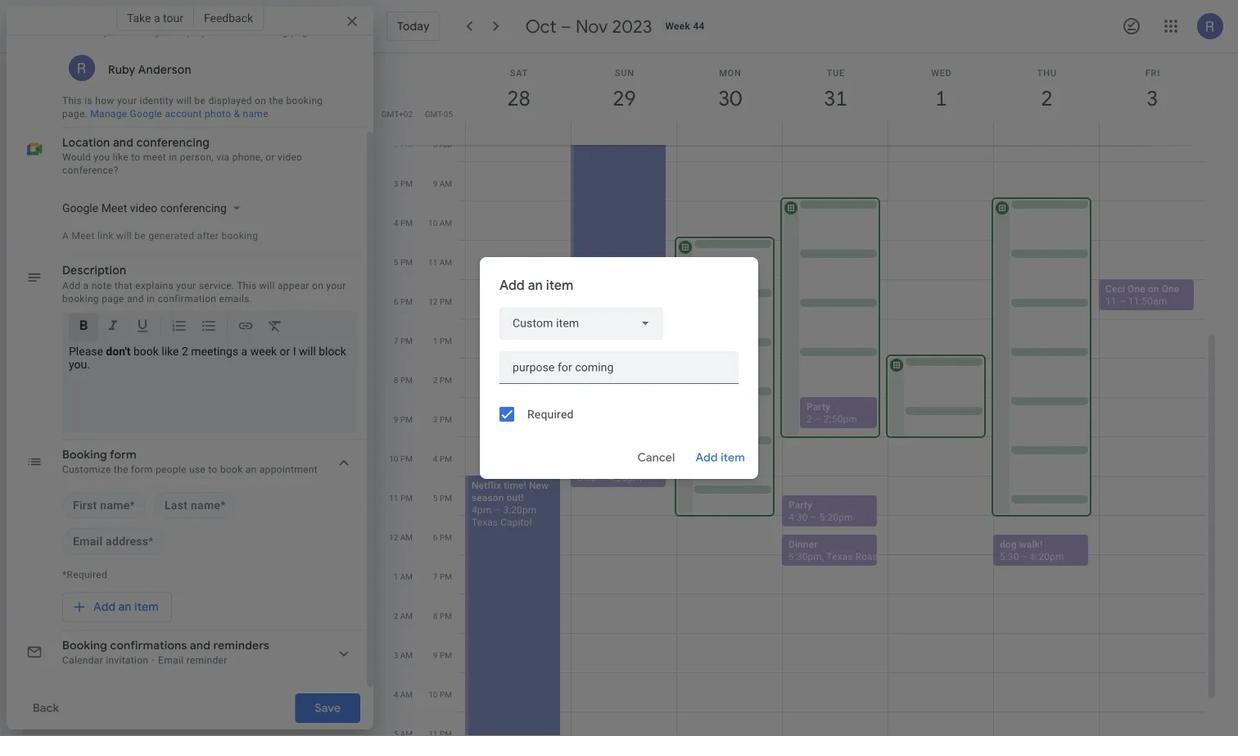 Task type: describe. For each thing, give the bounding box(es) containing it.
and inside location and conferencing would you like to meet in person, via phone, or video conference?
[[113, 136, 134, 150]]

out!
[[507, 492, 524, 504]]

cancel
[[638, 451, 676, 465]]

11:50am
[[1129, 296, 1168, 307]]

texas inside netflix time! new season out! 4pm – 3:20pm texas capitol
[[472, 517, 498, 529]]

add item
[[696, 451, 746, 465]]

party 2 – 2:50pm
[[807, 402, 858, 425]]

first name *
[[73, 499, 135, 513]]

explains
[[135, 280, 174, 292]]

11 for 11 am
[[429, 257, 438, 267]]

2 vertical spatial 9
[[433, 651, 438, 660]]

back
[[33, 701, 59, 716]]

booking form customize the form people use to book an appointment
[[62, 448, 318, 476]]

1 horizontal spatial 10 pm
[[429, 690, 452, 700]]

booking
[[62, 448, 107, 463]]

to inside location and conferencing would you like to meet in person, via phone, or video conference?
[[131, 152, 140, 163]]

0 vertical spatial 2 pm
[[394, 139, 413, 149]]

week
[[666, 20, 691, 32]]

11 pm
[[389, 493, 413, 503]]

&
[[234, 109, 240, 120]]

* for last name
[[221, 499, 226, 513]]

5:20pm
[[820, 512, 854, 524]]

person,
[[180, 152, 214, 163]]

take a tour
[[127, 11, 183, 25]]

1 vertical spatial 3
[[433, 415, 438, 424]]

a
[[62, 230, 69, 242]]

generated
[[148, 230, 194, 242]]

will right link
[[116, 230, 132, 242]]

1 vertical spatial 7 pm
[[433, 572, 452, 582]]

add an item dialog
[[480, 257, 759, 479]]

1 horizontal spatial 7
[[433, 572, 438, 582]]

is inside dropdown button
[[163, 27, 171, 38]]

2 inside book like 2 meetings a week or i will block you.
[[182, 345, 188, 358]]

1 vertical spatial 8 pm
[[433, 611, 452, 621]]

Description text field
[[69, 345, 351, 427]]

0 vertical spatial 10
[[429, 218, 438, 228]]

service.
[[199, 280, 235, 292]]

emails.
[[219, 293, 253, 305]]

am for 2 am
[[400, 611, 413, 621]]

an inside dialog
[[528, 277, 543, 294]]

6:20pm
[[1031, 551, 1065, 563]]

confirmation
[[158, 293, 217, 305]]

– inside clean up after netflix binge 3:30 – 4:20pm
[[599, 473, 606, 484]]

photo
[[205, 109, 231, 120]]

link
[[97, 230, 114, 242]]

last
[[165, 499, 188, 513]]

anderson
[[138, 63, 192, 77]]

use
[[189, 465, 206, 476]]

add inside description add a note that explains your service. this will appear on your booking page and in confirmation emails.
[[62, 280, 81, 292]]

party for 2
[[807, 402, 831, 413]]

take a tour button
[[116, 5, 194, 31]]

0 vertical spatial 3
[[394, 179, 399, 188]]

conferencing
[[137, 136, 210, 150]]

party for 4:30
[[789, 500, 813, 511]]

conference?
[[62, 165, 119, 177]]

Custom item text field
[[500, 358, 739, 378]]

don't
[[106, 345, 131, 358]]

page inside dropdown button
[[291, 27, 314, 38]]

1 for 1 pm
[[433, 336, 438, 346]]

1 vertical spatial 6
[[433, 533, 438, 542]]

week 44
[[666, 20, 705, 32]]

last name *
[[165, 499, 226, 513]]

1 one from the left
[[1128, 284, 1146, 295]]

time!
[[504, 480, 527, 492]]

will inside book like 2 meetings a week or i will block you.
[[299, 345, 316, 358]]

am for 4 am
[[400, 690, 413, 700]]

meet
[[72, 230, 95, 242]]

see how your identity is displayed on the booking page
[[62, 27, 314, 38]]

or inside location and conferencing would you like to meet in person, via phone, or video conference?
[[266, 152, 275, 163]]

email
[[73, 535, 103, 549]]

12 am
[[389, 533, 413, 542]]

– inside ceci one on one 11 – 11:50am
[[1120, 296, 1126, 307]]

cancel button
[[631, 438, 683, 478]]

2 one from the left
[[1163, 284, 1180, 295]]

11 for 11 pm
[[389, 493, 399, 503]]

1 horizontal spatial 4 pm
[[433, 454, 452, 464]]

5:30
[[1001, 551, 1020, 563]]

appear
[[278, 280, 310, 292]]

1 vertical spatial 8
[[394, 375, 399, 385]]

2 vertical spatial 8
[[433, 611, 438, 621]]

back button
[[20, 694, 72, 724]]

meetings
[[191, 345, 239, 358]]

2 down the '1 pm'
[[433, 375, 438, 385]]

0 vertical spatial item
[[546, 277, 574, 294]]

– inside party 4:30 – 5:20pm
[[811, 512, 817, 524]]

an inside booking form customize the form people use to book an appointment
[[246, 465, 257, 476]]

via
[[217, 152, 230, 163]]

2:50pm
[[824, 414, 858, 425]]

0 horizontal spatial be
[[135, 230, 146, 242]]

name for first name *
[[100, 499, 130, 513]]

0 horizontal spatial item
[[134, 601, 159, 615]]

please
[[69, 345, 103, 358]]

your inside this is how your identity will be displayed on the booking page.
[[117, 95, 137, 107]]

you
[[94, 152, 110, 163]]

meet
[[143, 152, 166, 163]]

1 column header from the left
[[465, 53, 572, 145]]

phone,
[[232, 152, 263, 163]]

dog
[[1001, 539, 1017, 551]]

1 vertical spatial form
[[131, 465, 153, 476]]

1 horizontal spatial 9 pm
[[433, 651, 452, 660]]

5:30pm
[[789, 551, 823, 563]]

0 horizontal spatial 5
[[394, 257, 399, 267]]

required
[[528, 408, 574, 421]]

3 am
[[394, 651, 413, 660]]

you.
[[69, 358, 90, 372]]

in inside location and conferencing would you like to meet in person, via phone, or video conference?
[[169, 152, 177, 163]]

page inside description add a note that explains your service. this will appear on your booking page and in confirmation emails.
[[102, 293, 124, 305]]

4 column header from the left
[[783, 53, 889, 145]]

gmt-05
[[425, 109, 453, 119]]

roadhouse
[[856, 551, 906, 563]]

1 vertical spatial 4
[[433, 454, 438, 464]]

12 pm
[[429, 297, 452, 306]]

the inside this is how your identity will be displayed on the booking page.
[[269, 95, 284, 107]]

be inside this is how your identity will be displayed on the booking page.
[[195, 95, 206, 107]]

0 vertical spatial 9
[[433, 179, 438, 188]]

ceci
[[1106, 284, 1126, 295]]

and inside description add a note that explains your service. this will appear on your booking page and in confirmation emails.
[[127, 293, 144, 305]]

0 vertical spatial 4
[[394, 218, 399, 228]]

12 for 12 pm
[[429, 297, 438, 306]]

0 vertical spatial 7
[[394, 336, 399, 346]]

12 for 12 am
[[389, 533, 398, 542]]

4pm
[[472, 505, 492, 516]]

booking up service.
[[222, 230, 258, 242]]

will inside description add a note that explains your service. this will appear on your booking page and in confirmation emails.
[[260, 280, 275, 292]]

how inside this is how your identity will be displayed on the booking page.
[[95, 95, 114, 107]]

0 vertical spatial form
[[110, 448, 137, 463]]

that
[[115, 280, 133, 292]]

booking inside dropdown button
[[252, 27, 288, 38]]

0 horizontal spatial 8 pm
[[394, 375, 413, 385]]

0 horizontal spatial 9 pm
[[394, 415, 413, 424]]

* for first name
[[130, 499, 135, 513]]

ceci one on one 11 – 11:50am
[[1106, 284, 1180, 307]]

none field inside add an item dialog
[[500, 307, 664, 340]]

this inside this is how your identity will be displayed on the booking page.
[[62, 95, 82, 107]]

2 horizontal spatial item
[[721, 451, 746, 465]]

am for 3 am
[[400, 651, 413, 660]]

like inside book like 2 meetings a week or i will block you.
[[162, 345, 179, 358]]

netflix time! new season out! 4pm – 3:20pm texas capitol
[[472, 480, 549, 529]]

description
[[62, 264, 126, 279]]

like inside location and conferencing would you like to meet in person, via phone, or video conference?
[[113, 152, 129, 163]]

after inside clean up after netflix binge 3:30 – 4:20pm
[[619, 461, 641, 472]]

manage google account photo & name
[[90, 109, 269, 120]]

1 vertical spatial 5 pm
[[433, 493, 452, 503]]

– inside netflix time! new season out! 4pm – 3:20pm texas capitol
[[494, 505, 501, 516]]

am for 9 am
[[440, 179, 452, 188]]

am for 10 am
[[440, 218, 452, 228]]

0 horizontal spatial 4 pm
[[394, 218, 413, 228]]

tour
[[163, 11, 183, 25]]

add an item inside add an item button
[[93, 601, 159, 615]]

your right 'appear'
[[326, 280, 346, 292]]

1 for 1 am
[[394, 572, 398, 582]]

see
[[62, 27, 79, 38]]

0 vertical spatial 6
[[394, 297, 399, 306]]

an inside button
[[118, 601, 132, 615]]

block
[[319, 345, 347, 358]]

05
[[444, 109, 453, 119]]

book inside booking form customize the form people use to book an appointment
[[220, 465, 243, 476]]

today
[[397, 19, 430, 34]]

– right oct
[[561, 15, 572, 38]]

email address *
[[73, 535, 154, 549]]

up
[[606, 461, 617, 472]]

a inside button
[[154, 11, 160, 25]]

oct – nov 2023
[[526, 15, 653, 38]]

8 am
[[433, 139, 452, 149]]

0 vertical spatial 7 pm
[[394, 336, 413, 346]]



Task type: locate. For each thing, give the bounding box(es) containing it.
dog walk! 5:30 – 6:20pm
[[1001, 539, 1065, 563]]

0 horizontal spatial 11
[[389, 493, 399, 503]]

– down up
[[599, 473, 606, 484]]

binge
[[675, 461, 701, 472]]

column header
[[465, 53, 572, 145], [571, 53, 678, 145], [677, 53, 783, 145], [783, 53, 889, 145], [888, 53, 995, 145], [994, 53, 1100, 145], [1100, 53, 1206, 145]]

to
[[131, 152, 140, 163], [208, 465, 218, 476]]

– inside party 2 – 2:50pm
[[815, 414, 822, 425]]

4
[[394, 218, 399, 228], [433, 454, 438, 464], [394, 690, 398, 700]]

like right "you"
[[113, 152, 129, 163]]

on down feedback
[[220, 27, 232, 38]]

None field
[[500, 307, 664, 340]]

and down that
[[127, 293, 144, 305]]

gmt-
[[425, 109, 444, 119]]

identity inside this is how your identity will be displayed on the booking page.
[[140, 95, 174, 107]]

a left tour
[[154, 11, 160, 25]]

0 vertical spatial how
[[82, 27, 101, 38]]

ruby
[[108, 63, 136, 77]]

11 inside ceci one on one 11 – 11:50am
[[1106, 296, 1117, 307]]

this
[[62, 95, 82, 107], [237, 280, 257, 292]]

remove formatting image
[[267, 318, 284, 337]]

this up page.
[[62, 95, 82, 107]]

this up emails.
[[237, 280, 257, 292]]

7 pm
[[394, 336, 413, 346], [433, 572, 452, 582]]

gmt+02
[[382, 109, 413, 119]]

book inside book like 2 meetings a week or i will block you.
[[134, 345, 159, 358]]

2 left '2:50pm'
[[807, 414, 813, 425]]

*
[[130, 499, 135, 513], [221, 499, 226, 513], [149, 535, 154, 549]]

1 am
[[394, 572, 413, 582]]

in inside description add a note that explains your service. this will appear on your booking page and in confirmation emails.
[[147, 293, 155, 305]]

1 horizontal spatial this
[[237, 280, 257, 292]]

a inside description add a note that explains your service. this will appear on your booking page and in confirmation emails.
[[83, 280, 89, 292]]

dinner
[[789, 539, 818, 551]]

name right last
[[191, 499, 221, 513]]

netflix up season
[[472, 480, 502, 492]]

11 up 12 am at the left
[[389, 493, 399, 503]]

google
[[130, 109, 162, 120]]

or inside book like 2 meetings a week or i will block you.
[[280, 345, 290, 358]]

after up 4:20pm
[[619, 461, 641, 472]]

book right use
[[220, 465, 243, 476]]

am down 3 am
[[400, 690, 413, 700]]

9 up the 11 pm
[[394, 415, 399, 424]]

1 vertical spatial or
[[280, 345, 290, 358]]

6 pm
[[394, 297, 413, 306], [433, 533, 452, 542]]

1 horizontal spatial book
[[220, 465, 243, 476]]

a left week
[[241, 345, 248, 358]]

party up "4:30"
[[789, 500, 813, 511]]

the inside booking form customize the form people use to book an appointment
[[114, 465, 128, 476]]

add item button
[[690, 438, 752, 478]]

please don't
[[69, 345, 131, 358]]

5 right the 11 pm
[[433, 493, 438, 503]]

to inside booking form customize the form people use to book an appointment
[[208, 465, 218, 476]]

1 vertical spatial 4 pm
[[433, 454, 452, 464]]

location and conferencing would you like to meet in person, via phone, or video conference?
[[62, 136, 303, 177]]

0 horizontal spatial 7
[[394, 336, 399, 346]]

4:30
[[789, 512, 808, 524]]

10 am
[[429, 218, 452, 228]]

book down underline image
[[134, 345, 159, 358]]

party inside party 2 – 2:50pm
[[807, 402, 831, 413]]

the up the video
[[269, 95, 284, 107]]

list item
[[62, 493, 146, 520], [154, 493, 236, 520], [62, 529, 164, 556]]

your
[[104, 27, 124, 38], [117, 95, 137, 107], [176, 280, 196, 292], [326, 280, 346, 292]]

2 am
[[394, 611, 413, 621]]

0 vertical spatial and
[[113, 136, 134, 150]]

texas inside dinner 5:30pm , texas roadhouse
[[827, 551, 854, 563]]

form right booking
[[110, 448, 137, 463]]

0 vertical spatial identity
[[126, 27, 160, 38]]

party
[[807, 402, 831, 413], [789, 500, 813, 511]]

displayed up &
[[209, 95, 252, 107]]

2 vertical spatial a
[[241, 345, 248, 358]]

1 horizontal spatial 6 pm
[[433, 533, 452, 542]]

12
[[429, 297, 438, 306], [389, 533, 398, 542]]

is
[[163, 27, 171, 38], [85, 95, 93, 107]]

party inside party 4:30 – 5:20pm
[[789, 500, 813, 511]]

3 column header from the left
[[677, 53, 783, 145]]

will inside this is how your identity will be displayed on the booking page.
[[176, 95, 192, 107]]

a inside book like 2 meetings a week or i will block you.
[[241, 345, 248, 358]]

0 horizontal spatial book
[[134, 345, 159, 358]]

am
[[440, 139, 452, 149], [440, 179, 452, 188], [440, 218, 452, 228], [440, 257, 452, 267], [400, 533, 413, 542], [400, 572, 413, 582], [400, 611, 413, 621], [400, 651, 413, 660], [400, 690, 413, 700]]

0 horizontal spatial texas
[[472, 517, 498, 529]]

0 horizontal spatial the
[[114, 465, 128, 476]]

appointment
[[260, 465, 318, 476]]

feedback
[[204, 11, 253, 25]]

on up 11:50am
[[1149, 284, 1160, 295]]

displayed inside dropdown button
[[174, 27, 217, 38]]

7 column header from the left
[[1100, 53, 1206, 145]]

0 horizontal spatial 2 pm
[[394, 139, 413, 149]]

page right 'feedback' button
[[291, 27, 314, 38]]

ruby anderson
[[108, 63, 192, 77]]

underline image
[[134, 318, 151, 337]]

netflix inside clean up after netflix binge 3:30 – 4:20pm
[[643, 461, 673, 472]]

0 vertical spatial party
[[807, 402, 831, 413]]

3 pm down the '1 pm'
[[433, 415, 452, 424]]

1 vertical spatial 2 pm
[[433, 375, 452, 385]]

1 vertical spatial 9
[[394, 415, 399, 424]]

your inside dropdown button
[[104, 27, 124, 38]]

add an item button
[[62, 593, 172, 623]]

0 horizontal spatial page
[[102, 293, 124, 305]]

like
[[113, 152, 129, 163], [162, 345, 179, 358]]

list item down use
[[154, 493, 236, 520]]

2 vertical spatial 10
[[429, 690, 438, 700]]

0 horizontal spatial one
[[1128, 284, 1146, 295]]

0 vertical spatial 10 pm
[[389, 454, 413, 464]]

0 horizontal spatial 10 pm
[[389, 454, 413, 464]]

1 vertical spatial 1
[[394, 572, 398, 582]]

list item containing last name
[[154, 493, 236, 520]]

9 pm up the 11 pm
[[394, 415, 413, 424]]

to left meet at the left
[[131, 152, 140, 163]]

2023
[[613, 15, 653, 38]]

10 pm
[[389, 454, 413, 464], [429, 690, 452, 700]]

0 horizontal spatial in
[[147, 293, 155, 305]]

1 horizontal spatial 8 pm
[[433, 611, 452, 621]]

on inside description add a note that explains your service. this will appear on your booking page and in confirmation emails.
[[312, 280, 324, 292]]

1 vertical spatial a
[[83, 280, 89, 292]]

1 horizontal spatial name
[[191, 499, 221, 513]]

am down 2 am
[[400, 651, 413, 660]]

italic image
[[105, 318, 121, 337]]

3 left 9 am
[[394, 179, 399, 188]]

1 vertical spatial item
[[721, 451, 746, 465]]

grid containing ceci one on one
[[380, 53, 1219, 737]]

capitol
[[501, 517, 532, 529]]

clean
[[578, 461, 603, 472]]

1 horizontal spatial the
[[234, 27, 249, 38]]

1 horizontal spatial 11
[[429, 257, 438, 267]]

12 down the 11 pm
[[389, 533, 398, 542]]

1 horizontal spatial add an item
[[500, 277, 574, 294]]

4:20pm
[[609, 473, 642, 484]]

9 right 3 am
[[433, 651, 438, 660]]

10 up the 11 pm
[[389, 454, 399, 464]]

0 horizontal spatial an
[[118, 601, 132, 615]]

6 right 12 am at the left
[[433, 533, 438, 542]]

7 right '1 am'
[[433, 572, 438, 582]]

party 4:30 – 5:20pm
[[789, 500, 854, 524]]

week
[[250, 345, 277, 358]]

1 vertical spatial 11
[[1106, 296, 1117, 307]]

1 horizontal spatial a
[[154, 11, 160, 25]]

add
[[500, 277, 525, 294], [62, 280, 81, 292], [696, 451, 718, 465], [93, 601, 116, 615]]

1 vertical spatial 5
[[433, 493, 438, 503]]

form left people
[[131, 465, 153, 476]]

7 pm right '1 am'
[[433, 572, 452, 582]]

how up manage
[[95, 95, 114, 107]]

book like 2 meetings a week or i will block you.
[[69, 345, 347, 372]]

1 horizontal spatial texas
[[827, 551, 854, 563]]

how right see
[[82, 27, 101, 38]]

– down walk!
[[1022, 551, 1029, 563]]

2 vertical spatial 4
[[394, 690, 398, 700]]

1 horizontal spatial 2 pm
[[433, 375, 452, 385]]

in down conferencing
[[169, 152, 177, 163]]

5 column header from the left
[[888, 53, 995, 145]]

list item down 'first name *'
[[62, 529, 164, 556]]

1 vertical spatial netflix
[[472, 480, 502, 492]]

or left the i
[[280, 345, 290, 358]]

list item up email address *
[[62, 493, 146, 520]]

booking up the video
[[286, 95, 323, 107]]

netflix left binge
[[643, 461, 673, 472]]

10 pm up the 11 pm
[[389, 454, 413, 464]]

4 am
[[394, 690, 413, 700]]

am up 2 am
[[400, 572, 413, 582]]

1 vertical spatial like
[[162, 345, 179, 358]]

0 vertical spatial 11
[[429, 257, 438, 267]]

item
[[546, 277, 574, 294], [721, 451, 746, 465], [134, 601, 159, 615]]

0 vertical spatial texas
[[472, 517, 498, 529]]

today button
[[387, 11, 441, 41]]

am up '1 am'
[[400, 533, 413, 542]]

a
[[154, 11, 160, 25], [83, 280, 89, 292], [241, 345, 248, 358]]

1 vertical spatial 3 pm
[[433, 415, 452, 424]]

booking inside description add a note that explains your service. this will appear on your booking page and in confirmation emails.
[[62, 293, 99, 305]]

0 horizontal spatial 5 pm
[[394, 257, 413, 267]]

is down tour
[[163, 27, 171, 38]]

2 column header from the left
[[571, 53, 678, 145]]

1 horizontal spatial netflix
[[643, 461, 673, 472]]

9 am
[[433, 179, 452, 188]]

– down season
[[494, 505, 501, 516]]

0 vertical spatial 3 pm
[[394, 179, 413, 188]]

party up '2:50pm'
[[807, 402, 831, 413]]

6 column header from the left
[[994, 53, 1100, 145]]

1 vertical spatial an
[[246, 465, 257, 476]]

6 pm right 12 am at the left
[[433, 533, 452, 542]]

address
[[106, 535, 149, 549]]

am for 12 am
[[400, 533, 413, 542]]

will up account
[[176, 95, 192, 107]]

0 horizontal spatial 12
[[389, 533, 398, 542]]

– inside dog walk! 5:30 – 6:20pm
[[1022, 551, 1029, 563]]

2 inside party 2 – 2:50pm
[[807, 414, 813, 425]]

this inside description add a note that explains your service. this will appear on your booking page and in confirmation emails.
[[237, 280, 257, 292]]

booking
[[252, 27, 288, 38], [286, 95, 323, 107], [222, 230, 258, 242], [62, 293, 99, 305]]

7 left the '1 pm'
[[394, 336, 399, 346]]

6 pm left 12 pm
[[394, 297, 413, 306]]

1 vertical spatial and
[[127, 293, 144, 305]]

2 vertical spatial item
[[134, 601, 159, 615]]

1 horizontal spatial after
[[619, 461, 641, 472]]

11 down 10 am
[[429, 257, 438, 267]]

5 pm
[[394, 257, 413, 267], [433, 493, 452, 503]]

how inside dropdown button
[[82, 27, 101, 38]]

0 vertical spatial 5
[[394, 257, 399, 267]]

3:30
[[578, 473, 597, 484]]

0 horizontal spatial 6 pm
[[394, 297, 413, 306]]

,
[[823, 551, 825, 563]]

0 vertical spatial book
[[134, 345, 159, 358]]

walk!
[[1020, 539, 1043, 551]]

am down '1 am'
[[400, 611, 413, 621]]

3
[[394, 179, 399, 188], [433, 415, 438, 424], [394, 651, 398, 660]]

booking down feedback
[[252, 27, 288, 38]]

grid
[[380, 53, 1219, 737]]

*required
[[62, 570, 107, 581]]

5
[[394, 257, 399, 267], [433, 493, 438, 503]]

1 vertical spatial 6 pm
[[433, 533, 452, 542]]

the down feedback
[[234, 27, 249, 38]]

12 down "11 am"
[[429, 297, 438, 306]]

netflix inside netflix time! new season out! 4pm – 3:20pm texas capitol
[[472, 480, 502, 492]]

take
[[127, 11, 151, 25]]

or
[[266, 152, 275, 163], [280, 345, 290, 358]]

location
[[62, 136, 110, 150]]

add an item
[[500, 277, 574, 294], [93, 601, 159, 615]]

insert link image
[[238, 318, 254, 337]]

0 vertical spatial be
[[195, 95, 206, 107]]

your up manage
[[117, 95, 137, 107]]

1 vertical spatial identity
[[140, 95, 174, 107]]

booking down note
[[62, 293, 99, 305]]

in down explains
[[147, 293, 155, 305]]

1 vertical spatial 12
[[389, 533, 398, 542]]

5 pm left "11 am"
[[394, 257, 413, 267]]

9 pm
[[394, 415, 413, 424], [433, 651, 452, 660]]

to right use
[[208, 465, 218, 476]]

0 vertical spatial 9 pm
[[394, 415, 413, 424]]

season
[[472, 492, 504, 504]]

am for 8 am
[[440, 139, 452, 149]]

page.
[[62, 109, 88, 120]]

1 vertical spatial 10
[[389, 454, 399, 464]]

like down numbered list icon
[[162, 345, 179, 358]]

1 down 12 am at the left
[[394, 572, 398, 582]]

10 pm right 4 am
[[429, 690, 452, 700]]

add an item inside add an item dialog
[[500, 277, 574, 294]]

0 vertical spatial or
[[266, 152, 275, 163]]

2 horizontal spatial the
[[269, 95, 284, 107]]

1 vertical spatial in
[[147, 293, 155, 305]]

a meet link will be generated after booking
[[62, 230, 258, 242]]

– left '2:50pm'
[[815, 414, 822, 425]]

the inside dropdown button
[[234, 27, 249, 38]]

2 pm down the '1 pm'
[[433, 375, 452, 385]]

identity inside dropdown button
[[126, 27, 160, 38]]

name for last name *
[[191, 499, 221, 513]]

0 vertical spatial after
[[197, 230, 219, 242]]

on inside ceci one on one 11 – 11:50am
[[1149, 284, 1160, 295]]

am down 8 am
[[440, 179, 452, 188]]

0 vertical spatial 12
[[429, 297, 438, 306]]

clean up after netflix binge 3:30 – 4:20pm
[[578, 461, 701, 484]]

am for 11 am
[[440, 257, 452, 267]]

an
[[528, 277, 543, 294], [246, 465, 257, 476], [118, 601, 132, 615]]

0 horizontal spatial name
[[100, 499, 130, 513]]

on inside this is how your identity will be displayed on the booking page.
[[255, 95, 266, 107]]

one
[[1128, 284, 1146, 295], [1163, 284, 1180, 295]]

2 vertical spatial an
[[118, 601, 132, 615]]

1 vertical spatial this
[[237, 280, 257, 292]]

is inside this is how your identity will be displayed on the booking page.
[[85, 95, 93, 107]]

or left the video
[[266, 152, 275, 163]]

0 vertical spatial 6 pm
[[394, 297, 413, 306]]

7 pm left the '1 pm'
[[394, 336, 413, 346]]

after right generated
[[197, 230, 219, 242]]

3 down 2 am
[[394, 651, 398, 660]]

a left note
[[83, 280, 89, 292]]

formatting options toolbar
[[62, 312, 357, 347]]

0 vertical spatial in
[[169, 152, 177, 163]]

5 pm right the 11 pm
[[433, 493, 452, 503]]

texas right ,
[[827, 551, 854, 563]]

3:20pm
[[503, 505, 537, 516]]

0 vertical spatial displayed
[[174, 27, 217, 38]]

2 vertical spatial the
[[114, 465, 128, 476]]

account
[[165, 109, 202, 120]]

2 vertical spatial 3
[[394, 651, 398, 660]]

new
[[529, 480, 549, 492]]

1 vertical spatial is
[[85, 95, 93, 107]]

list item containing first name
[[62, 493, 146, 520]]

and
[[113, 136, 134, 150], [127, 293, 144, 305]]

1 horizontal spatial 5 pm
[[433, 493, 452, 503]]

3 pm left 9 am
[[394, 179, 413, 188]]

numbered list image
[[171, 318, 188, 337]]

be left generated
[[135, 230, 146, 242]]

your up the confirmation
[[176, 280, 196, 292]]

0 vertical spatial 5 pm
[[394, 257, 413, 267]]

3 down the '1 pm'
[[433, 415, 438, 424]]

2 down '1 am'
[[394, 611, 398, 621]]

– down ceci at the right top of the page
[[1120, 296, 1126, 307]]

displayed inside this is how your identity will be displayed on the booking page.
[[209, 95, 252, 107]]

list item containing email address
[[62, 529, 164, 556]]

i
[[293, 345, 296, 358]]

0 horizontal spatial to
[[131, 152, 140, 163]]

0 vertical spatial page
[[291, 27, 314, 38]]

name right first
[[100, 499, 130, 513]]

this is how your identity will be displayed on the booking page.
[[62, 95, 323, 120]]

is up page.
[[85, 95, 93, 107]]

2 down gmt+02
[[394, 139, 399, 149]]

8 pm
[[394, 375, 413, 385], [433, 611, 452, 621]]

1 vertical spatial the
[[269, 95, 284, 107]]

on
[[220, 27, 232, 38], [255, 95, 266, 107], [312, 280, 324, 292], [1149, 284, 1160, 295]]

0 vertical spatial 8
[[433, 139, 438, 149]]

* for email address
[[149, 535, 154, 549]]

displayed down tour
[[174, 27, 217, 38]]

am up 12 pm
[[440, 257, 452, 267]]

am down "05"
[[440, 139, 452, 149]]

book
[[134, 345, 159, 358], [220, 465, 243, 476]]

booking inside this is how your identity will be displayed on the booking page.
[[286, 95, 323, 107]]

– right "4:30"
[[811, 512, 817, 524]]

0 vertical spatial is
[[163, 27, 171, 38]]

bulleted list image
[[201, 318, 217, 337]]

1 vertical spatial 7
[[433, 572, 438, 582]]

1 horizontal spatial 3 pm
[[433, 415, 452, 424]]

bold image
[[75, 318, 92, 337]]

2 down numbered list icon
[[182, 345, 188, 358]]

on inside see how your identity is displayed on the booking page dropdown button
[[220, 27, 232, 38]]

6
[[394, 297, 399, 306], [433, 533, 438, 542]]

page down that
[[102, 293, 124, 305]]

2 pm
[[394, 139, 413, 149], [433, 375, 452, 385]]

and down manage
[[113, 136, 134, 150]]

2 horizontal spatial name
[[243, 109, 269, 120]]

on up the phone,
[[255, 95, 266, 107]]

1 vertical spatial page
[[102, 293, 124, 305]]

1 horizontal spatial 5
[[433, 493, 438, 503]]

after
[[197, 230, 219, 242], [619, 461, 641, 472]]

10 right 4 am
[[429, 690, 438, 700]]

9
[[433, 179, 438, 188], [394, 415, 399, 424], [433, 651, 438, 660]]

am for 1 am
[[400, 572, 413, 582]]

see how your identity is displayed on the booking page button
[[56, 6, 364, 42]]

1 down 12 pm
[[433, 336, 438, 346]]

customize
[[62, 465, 111, 476]]



Task type: vqa. For each thing, say whether or not it's contained in the screenshot.
save
no



